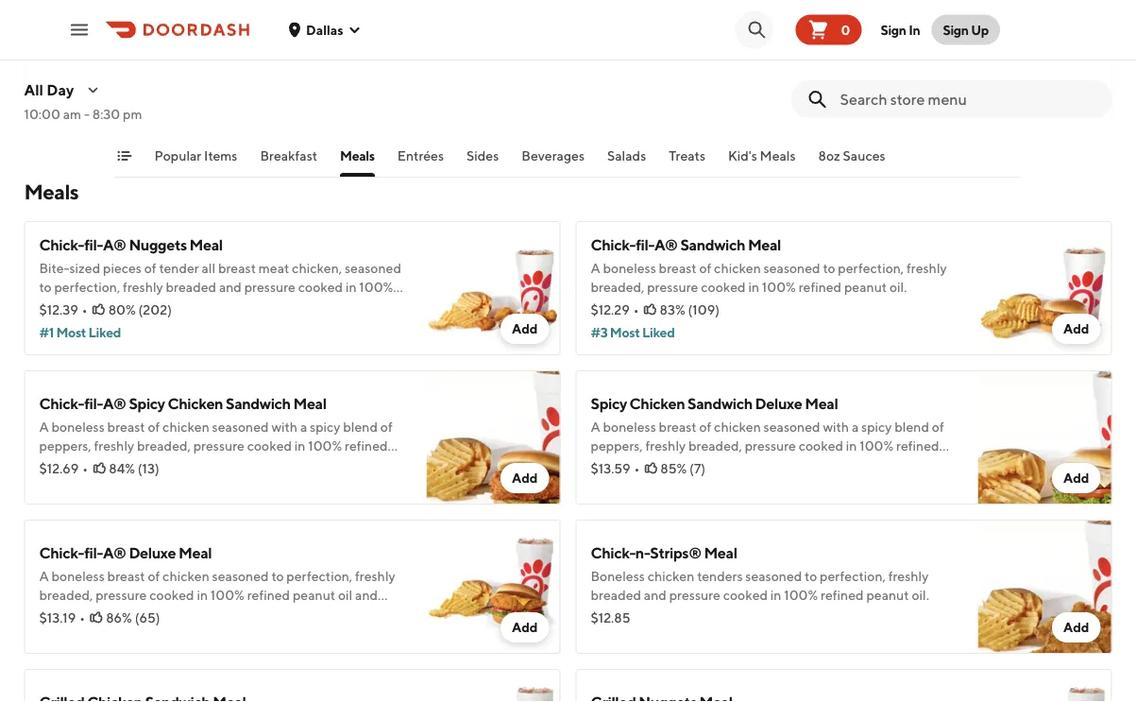 Task type: locate. For each thing, give the bounding box(es) containing it.
chick-fil-a® deluxe meal image
[[427, 520, 561, 654]]

breast
[[218, 260, 256, 276], [659, 260, 697, 276], [107, 419, 145, 435]]

0 horizontal spatial on
[[170, 457, 185, 472]]

popular items button
[[154, 146, 238, 177]]

2 horizontal spatial chicken
[[714, 260, 761, 276]]

a up available
[[188, 457, 195, 472]]

seasoned inside chick-n-strips® meal boneless chicken tenders seasoned to perfection, freshly breaded and pressure cooked in 100% refined peanut oil. $12.85
[[746, 568, 802, 584]]

pressure
[[244, 279, 296, 295], [647, 279, 699, 295], [193, 438, 245, 454], [670, 587, 721, 603]]

liked down 80%
[[88, 325, 121, 340]]

view menu
[[542, 663, 621, 681]]

nutritious
[[603, 39, 661, 55]]

refined inside the chick-fil-a® spicy chicken sandwich meal a boneless breast of chicken seasoned with a spicy blend of peppers, freshly breaded, pressure cooked in 100% refined peanut oil and served on a toasted, buttered bun with dill pickle chips. also available on a multigrain bun.
[[345, 438, 388, 454]]

0 horizontal spatial liked
[[88, 325, 121, 340]]

greek yogurt parfait creamy, organic vanilla bean greek yogurt with fresh berries and your choice of toppings. $6.49
[[39, 15, 397, 96]]

1 vertical spatial fresh
[[841, 58, 872, 74]]

$12.39 •
[[39, 302, 88, 317]]

0 horizontal spatial breast
[[107, 419, 145, 435]]

1 vertical spatial a
[[188, 457, 195, 472]]

2 horizontal spatial fresh
[[876, 77, 906, 93]]

0 vertical spatial pieces
[[837, 39, 876, 55]]

and up 8-
[[219, 279, 242, 295]]

chopped
[[781, 39, 835, 55]]

• up #1 most liked
[[82, 302, 88, 317]]

$12.29 •
[[591, 302, 639, 317]]

1 horizontal spatial chicken
[[648, 568, 695, 584]]

0 vertical spatial to
[[823, 260, 836, 276]]

1 liked from the left
[[88, 325, 121, 340]]

pieces down "0"
[[837, 39, 876, 55]]

0 horizontal spatial breaded,
[[137, 438, 191, 454]]

fil- inside chick-fil-a® nuggets meal bite-sized pieces of tender all breast meat chicken, seasoned to perfection, freshly breaded and pressure cooked in 100% refined peanut oil. available in 8-count, 12-count, or 30-count entrées with choice of dipping sauce.
[[84, 236, 103, 254]]

86%
[[106, 610, 132, 626]]

choice inside 'greek yogurt parfait creamy, organic vanilla bean greek yogurt with fresh berries and your choice of toppings. $6.49'
[[94, 58, 134, 74]]

cooked up buttered
[[247, 438, 292, 454]]

meals up bite-
[[24, 180, 79, 204]]

2 vertical spatial chicken
[[648, 568, 695, 584]]

8-
[[222, 298, 236, 314]]

1 horizontal spatial on
[[200, 476, 216, 491]]

freshly
[[907, 260, 947, 276], [123, 279, 163, 295], [94, 438, 134, 454], [889, 568, 929, 584]]

and down apples,
[[629, 77, 652, 93]]

0 horizontal spatial fresh
[[323, 39, 354, 55]]

view menu button
[[504, 653, 632, 691]]

0 vertical spatial fresh
[[323, 39, 354, 55]]

pieces inside a nutritious fruit mix made with chopped pieces of red and green apples, mandarin orange segments, fresh strawberry slices, and blueberries, served chilled. prepared fresh daily.
[[837, 39, 876, 55]]

up
[[972, 22, 989, 37]]

cooked down tenders at the bottom right of page
[[723, 587, 768, 603]]

chicken down 'strips®'
[[648, 568, 695, 584]]

spicy up (13)
[[129, 394, 165, 412]]

2 liked from the left
[[643, 325, 675, 340]]

a® up 86%
[[103, 544, 126, 562]]

1 vertical spatial perfection,
[[54, 279, 120, 295]]

a® inside the chick-fil-a® spicy chicken sandwich meal a boneless breast of chicken seasoned with a spicy blend of peppers, freshly breaded, pressure cooked in 100% refined peanut oil and served on a toasted, buttered bun with dill pickle chips. also available on a multigrain bun.
[[103, 394, 126, 412]]

0 horizontal spatial greek
[[39, 15, 80, 33]]

fil- for nuggets
[[84, 236, 103, 254]]

fil-
[[84, 236, 103, 254], [636, 236, 655, 254], [84, 394, 103, 412], [84, 544, 103, 562]]

served
[[728, 77, 769, 93], [127, 457, 167, 472]]

chicken inside chick-n-strips® meal boneless chicken tenders seasoned to perfection, freshly breaded and pressure cooked in 100% refined peanut oil. $12.85
[[648, 568, 695, 584]]

0 vertical spatial served
[[728, 77, 769, 93]]

(65)
[[135, 610, 160, 626]]

1 sign from the left
[[881, 22, 907, 37]]

of left red
[[879, 39, 891, 55]]

1 horizontal spatial breast
[[218, 260, 256, 276]]

83%
[[660, 302, 686, 317]]

1 horizontal spatial sign
[[943, 22, 969, 37]]

chick-fil-a® nuggets meal bite-sized pieces of tender all breast meat chicken, seasoned to perfection, freshly breaded and pressure cooked in 100% refined peanut oil. available in 8-count, 12-count, or 30-count entrées with choice of dipping sauce.
[[39, 236, 409, 333]]

1 spicy from the left
[[129, 394, 165, 412]]

and down creamy,
[[39, 58, 62, 74]]

pressure up 83%
[[647, 279, 699, 295]]

most for chick-fil-a® nuggets meal
[[56, 325, 86, 340]]

chick- up bite-
[[39, 236, 84, 254]]

perfection, inside chick-n-strips® meal boneless chicken tenders seasoned to perfection, freshly breaded and pressure cooked in 100% refined peanut oil. $12.85
[[820, 568, 886, 584]]

red
[[893, 39, 914, 55]]

$6.49
[[39, 81, 74, 96]]

sauces
[[843, 148, 886, 163]]

• right the $13.59
[[634, 461, 640, 476]]

meal for chick-fil-a® nuggets meal bite-sized pieces of tender all breast meat chicken, seasoned to perfection, freshly breaded and pressure cooked in 100% refined peanut oil. available in 8-count, 12-count, or 30-count entrées with choice of dipping sauce.
[[190, 236, 223, 254]]

a® for spicy
[[103, 394, 126, 412]]

100% inside chick-fil-a® sandwich meal a boneless breast of chicken seasoned to perfection, freshly breaded, pressure cooked in 100% refined peanut oil.
[[762, 279, 796, 295]]

a down toasted,
[[218, 476, 225, 491]]

• for chick-fil-a® deluxe meal
[[80, 610, 85, 626]]

peanut
[[845, 279, 887, 295], [85, 298, 128, 314], [39, 457, 82, 472], [867, 587, 910, 603]]

pieces
[[837, 39, 876, 55], [103, 260, 142, 276]]

boneless inside the chick-fil-a® spicy chicken sandwich meal a boneless breast of chicken seasoned with a spicy blend of peppers, freshly breaded, pressure cooked in 100% refined peanut oil and served on a toasted, buttered bun with dill pickle chips. also available on a multigrain bun.
[[52, 419, 105, 435]]

refined inside chick-fil-a® sandwich meal a boneless breast of chicken seasoned to perfection, freshly breaded, pressure cooked in 100% refined peanut oil.
[[799, 279, 842, 295]]

chick- up $12.29 •
[[591, 236, 636, 254]]

0 vertical spatial perfection,
[[838, 260, 904, 276]]

most down $12.29 •
[[610, 325, 640, 340]]

refined inside chick-n-strips® meal boneless chicken tenders seasoned to perfection, freshly breaded and pressure cooked in 100% refined peanut oil. $12.85
[[821, 587, 864, 603]]

choice down available
[[116, 317, 156, 333]]

add
[[512, 321, 538, 336], [1064, 321, 1090, 336], [512, 470, 538, 486], [1064, 470, 1090, 486], [512, 619, 538, 635], [1064, 619, 1090, 635]]

chick- for chick-fil-a® deluxe meal
[[39, 544, 84, 562]]

vanilla
[[139, 39, 177, 55]]

8oz sauces button
[[819, 146, 886, 177]]

8oz
[[819, 148, 841, 163]]

sign up red
[[881, 22, 907, 37]]

count, left 'or'
[[295, 298, 333, 314]]

100% inside the chick-fil-a® spicy chicken sandwich meal a boneless breast of chicken seasoned with a spicy blend of peppers, freshly breaded, pressure cooked in 100% refined peanut oil and served on a toasted, buttered bun with dill pickle chips. also available on a multigrain bun.
[[308, 438, 342, 454]]

1 vertical spatial breaded,
[[137, 438, 191, 454]]

add button for chick-fil-a® nuggets meal
[[501, 314, 549, 344]]

1 most from the left
[[56, 325, 86, 340]]

served inside the chick-fil-a® spicy chicken sandwich meal a boneless breast of chicken seasoned with a spicy blend of peppers, freshly breaded, pressure cooked in 100% refined peanut oil and served on a toasted, buttered bun with dill pickle chips. also available on a multigrain bun.
[[127, 457, 167, 472]]

meal inside chick-fil-a® nuggets meal bite-sized pieces of tender all breast meat chicken, seasoned to perfection, freshly breaded and pressure cooked in 100% refined peanut oil. available in 8-count, 12-count, or 30-count entrées with choice of dipping sauce.
[[190, 236, 223, 254]]

spicy
[[129, 394, 165, 412], [591, 394, 627, 412]]

add button for chick-fil-a® spicy chicken sandwich meal
[[501, 463, 549, 493]]

meals right kid's
[[760, 148, 796, 163]]

sandwich up buttered
[[226, 394, 291, 412]]

count, up sauce.
[[236, 298, 274, 314]]

2 horizontal spatial breast
[[659, 260, 697, 276]]

1 horizontal spatial deluxe
[[756, 394, 803, 412]]

served up also
[[127, 457, 167, 472]]

breaded, inside the chick-fil-a® spicy chicken sandwich meal a boneless breast of chicken seasoned with a spicy blend of peppers, freshly breaded, pressure cooked in 100% refined peanut oil and served on a toasted, buttered bun with dill pickle chips. also available on a multigrain bun.
[[137, 438, 191, 454]]

• right $12.69
[[83, 461, 88, 476]]

meal inside chick-fil-a® sandwich meal a boneless breast of chicken seasoned to perfection, freshly breaded, pressure cooked in 100% refined peanut oil.
[[748, 236, 781, 254]]

a up green
[[591, 39, 601, 55]]

• for chick-fil-a® spicy chicken sandwich meal
[[83, 461, 88, 476]]

fresh up prepared on the top right
[[841, 58, 872, 74]]

deluxe for a®
[[129, 544, 176, 562]]

chicken
[[714, 260, 761, 276], [163, 419, 210, 435], [648, 568, 695, 584]]

0 horizontal spatial meals
[[24, 180, 79, 204]]

0 vertical spatial chicken
[[714, 260, 761, 276]]

pressure up toasted,
[[193, 438, 245, 454]]

with inside 'greek yogurt parfait creamy, organic vanilla bean greek yogurt with fresh berries and your choice of toppings. $6.49'
[[295, 39, 321, 55]]

bun
[[305, 457, 328, 472]]

chick- inside chick-n-strips® meal boneless chicken tenders seasoned to perfection, freshly breaded and pressure cooked in 100% refined peanut oil. $12.85
[[591, 544, 636, 562]]

greek right bean
[[213, 39, 250, 55]]

0 vertical spatial oil.
[[890, 279, 908, 295]]

breaded, up $12.29 •
[[591, 279, 645, 295]]

fresh down the strawberry
[[876, 77, 906, 93]]

segments,
[[778, 58, 839, 74]]

entrées
[[398, 148, 444, 163]]

1 chicken from the left
[[168, 394, 223, 412]]

chick-n-strips® meal image
[[978, 520, 1113, 654]]

chick- up 'peppers,'
[[39, 394, 84, 412]]

sign for sign up
[[943, 22, 969, 37]]

boneless up 'peppers,'
[[52, 419, 105, 435]]

chick- up boneless
[[591, 544, 636, 562]]

2 vertical spatial perfection,
[[820, 568, 886, 584]]

2 spicy from the left
[[591, 394, 627, 412]]

1 vertical spatial pieces
[[103, 260, 142, 276]]

1 horizontal spatial boneless
[[603, 260, 657, 276]]

spicy inside the chick-fil-a® spicy chicken sandwich meal a boneless breast of chicken seasoned with a spicy blend of peppers, freshly breaded, pressure cooked in 100% refined peanut oil and served on a toasted, buttered bun with dill pickle chips. also available on a multigrain bun.
[[129, 394, 165, 412]]

and down boneless
[[644, 587, 667, 603]]

to inside chick-fil-a® nuggets meal bite-sized pieces of tender all breast meat chicken, seasoned to perfection, freshly breaded and pressure cooked in 100% refined peanut oil. available in 8-count, 12-count, or 30-count entrées with choice of dipping sauce.
[[39, 279, 52, 295]]

and inside 'greek yogurt parfait creamy, organic vanilla bean greek yogurt with fresh berries and your choice of toppings. $6.49'
[[39, 58, 62, 74]]

breaded, up (13)
[[137, 438, 191, 454]]

1 horizontal spatial greek
[[213, 39, 250, 55]]

0 horizontal spatial to
[[39, 279, 52, 295]]

entrées
[[39, 317, 85, 333]]

with up orange
[[752, 39, 778, 55]]

meals left entrées
[[340, 148, 375, 163]]

sign left up
[[943, 22, 969, 37]]

fil- up 'peppers,'
[[84, 394, 103, 412]]

0 horizontal spatial breaded
[[166, 279, 216, 295]]

2 vertical spatial fresh
[[876, 77, 906, 93]]

0 horizontal spatial served
[[127, 457, 167, 472]]

2 horizontal spatial to
[[823, 260, 836, 276]]

breast up 84%
[[107, 419, 145, 435]]

1 horizontal spatial chicken
[[630, 394, 685, 412]]

cooked inside chick-fil-a® sandwich meal a boneless breast of chicken seasoned to perfection, freshly breaded, pressure cooked in 100% refined peanut oil.
[[701, 279, 746, 295]]

1 vertical spatial choice
[[116, 317, 156, 333]]

sized
[[69, 260, 100, 276]]

chick-fil-a® nuggets meal image
[[427, 221, 561, 355]]

breast right all
[[218, 260, 256, 276]]

most down $12.39 •
[[56, 325, 86, 340]]

2 horizontal spatial oil.
[[912, 587, 930, 603]]

1 vertical spatial boneless
[[52, 419, 105, 435]]

#3
[[591, 325, 608, 340]]

cooked up '(109)'
[[701, 279, 746, 295]]

cooked down chicken,
[[298, 279, 343, 295]]

served inside a nutritious fruit mix made with chopped pieces of red and green apples, mandarin orange segments, fresh strawberry slices, and blueberries, served chilled. prepared fresh daily.
[[728, 77, 769, 93]]

1 horizontal spatial served
[[728, 77, 769, 93]]

10:00 am - 8:30 pm
[[24, 106, 142, 122]]

with down dallas popup button
[[295, 39, 321, 55]]

pressure down tenders at the bottom right of page
[[670, 587, 721, 603]]

meal inside chick-n-strips® meal boneless chicken tenders seasoned to perfection, freshly breaded and pressure cooked in 100% refined peanut oil. $12.85
[[704, 544, 738, 562]]

sandwich
[[681, 236, 746, 254], [226, 394, 291, 412], [688, 394, 753, 412]]

a left spicy on the bottom
[[300, 419, 307, 435]]

0 vertical spatial breaded
[[166, 279, 216, 295]]

2 horizontal spatial a
[[300, 419, 307, 435]]

a® inside chick-fil-a® nuggets meal bite-sized pieces of tender all breast meat chicken, seasoned to perfection, freshly breaded and pressure cooked in 100% refined peanut oil. available in 8-count, 12-count, or 30-count entrées with choice of dipping sauce.
[[103, 236, 126, 254]]

chicken inside the chick-fil-a® spicy chicken sandwich meal a boneless breast of chicken seasoned with a spicy blend of peppers, freshly breaded, pressure cooked in 100% refined peanut oil and served on a toasted, buttered bun with dill pickle chips. also available on a multigrain bun.
[[163, 419, 210, 435]]

fil- up sized at the left top of page
[[84, 236, 103, 254]]

#1
[[39, 325, 54, 340]]

chicken up toasted,
[[168, 394, 223, 412]]

pressure inside chick-fil-a® nuggets meal bite-sized pieces of tender all breast meat chicken, seasoned to perfection, freshly breaded and pressure cooked in 100% refined peanut oil. available in 8-count, 12-count, or 30-count entrées with choice of dipping sauce.
[[244, 279, 296, 295]]

84% (13)
[[109, 461, 159, 476]]

2 vertical spatial oil.
[[912, 587, 930, 603]]

sign
[[881, 22, 907, 37], [943, 22, 969, 37]]

deluxe
[[756, 394, 803, 412], [129, 544, 176, 562]]

with right entrées
[[87, 317, 113, 333]]

chick- for chick-fil-a® nuggets meal bite-sized pieces of tender all breast meat chicken, seasoned to perfection, freshly breaded and pressure cooked in 100% refined peanut oil. available in 8-count, 12-count, or 30-count entrées with choice of dipping sauce.
[[39, 236, 84, 254]]

chick-fil-a® spicy chicken sandwich meal a boneless breast of chicken seasoned with a spicy blend of peppers, freshly breaded, pressure cooked in 100% refined peanut oil and served on a toasted, buttered bun with dill pickle chips. also available on a multigrain bun.
[[39, 394, 393, 491]]

a® for nuggets
[[103, 236, 126, 254]]

0 vertical spatial deluxe
[[756, 394, 803, 412]]

$13.19 •
[[39, 610, 85, 626]]

0 horizontal spatial sign
[[881, 22, 907, 37]]

fresh
[[323, 39, 354, 55], [841, 58, 872, 74], [876, 77, 906, 93]]

pieces for meal
[[103, 260, 142, 276]]

1 count, from the left
[[236, 298, 274, 314]]

available
[[150, 298, 206, 314]]

fil- for spicy
[[84, 394, 103, 412]]

liked down 83%
[[643, 325, 675, 340]]

meat
[[259, 260, 289, 276]]

cooked inside chick-n-strips® meal boneless chicken tenders seasoned to perfection, freshly breaded and pressure cooked in 100% refined peanut oil. $12.85
[[723, 587, 768, 603]]

(7)
[[690, 461, 706, 476]]

86% (65)
[[106, 610, 160, 626]]

1 vertical spatial oil.
[[130, 298, 148, 314]]

1 horizontal spatial breaded,
[[591, 279, 645, 295]]

meal
[[190, 236, 223, 254], [748, 236, 781, 254], [293, 394, 327, 412], [805, 394, 838, 412], [179, 544, 212, 562], [704, 544, 738, 562]]

sandwich up (7)
[[688, 394, 753, 412]]

1 vertical spatial deluxe
[[129, 544, 176, 562]]

chicken inside chick-fil-a® sandwich meal a boneless breast of chicken seasoned to perfection, freshly breaded, pressure cooked in 100% refined peanut oil.
[[714, 260, 761, 276]]

spicy chicken sandwich deluxe meal image
[[978, 370, 1113, 505]]

peanut inside chick-n-strips® meal boneless chicken tenders seasoned to perfection, freshly breaded and pressure cooked in 100% refined peanut oil. $12.85
[[867, 587, 910, 603]]

0 horizontal spatial count,
[[236, 298, 274, 314]]

pieces right sized at the left top of page
[[103, 260, 142, 276]]

fil- inside the chick-fil-a® spicy chicken sandwich meal a boneless breast of chicken seasoned with a spicy blend of peppers, freshly breaded, pressure cooked in 100% refined peanut oil and served on a toasted, buttered bun with dill pickle chips. also available on a multigrain bun.
[[84, 394, 103, 412]]

choice down organic
[[94, 58, 134, 74]]

0 vertical spatial a
[[591, 39, 601, 55]]

on down toasted,
[[200, 476, 216, 491]]

most for chick-fil-a® sandwich meal
[[610, 325, 640, 340]]

2 vertical spatial a
[[39, 419, 49, 435]]

a® up 84%
[[103, 394, 126, 412]]

pieces inside chick-fil-a® nuggets meal bite-sized pieces of tender all breast meat chicken, seasoned to perfection, freshly breaded and pressure cooked in 100% refined peanut oil. available in 8-count, 12-count, or 30-count entrées with choice of dipping sauce.
[[103, 260, 142, 276]]

of up (13)
[[148, 419, 160, 435]]

1 horizontal spatial to
[[805, 568, 818, 584]]

1 horizontal spatial a
[[218, 476, 225, 491]]

breast inside the chick-fil-a® spicy chicken sandwich meal a boneless breast of chicken seasoned with a spicy blend of peppers, freshly breaded, pressure cooked in 100% refined peanut oil and served on a toasted, buttered bun with dill pickle chips. also available on a multigrain bun.
[[107, 419, 145, 435]]

breaded, inside chick-fil-a® sandwich meal a boneless breast of chicken seasoned to perfection, freshly breaded, pressure cooked in 100% refined peanut oil.
[[591, 279, 645, 295]]

mix
[[692, 39, 713, 55]]

0 horizontal spatial boneless
[[52, 419, 105, 435]]

entrées button
[[398, 146, 444, 177]]

in inside chick-fil-a® sandwich meal a boneless breast of chicken seasoned to perfection, freshly breaded, pressure cooked in 100% refined peanut oil.
[[749, 279, 760, 295]]

a
[[591, 39, 601, 55], [591, 260, 601, 276], [39, 419, 49, 435]]

add for chick-n-strips® meal
[[1064, 619, 1090, 635]]

sauce.
[[222, 317, 260, 333]]

83% (109)
[[660, 302, 720, 317]]

and inside the chick-fil-a® spicy chicken sandwich meal a boneless breast of chicken seasoned with a spicy blend of peppers, freshly breaded, pressure cooked in 100% refined peanut oil and served on a toasted, buttered bun with dill pickle chips. also available on a multigrain bun.
[[102, 457, 124, 472]]

of down vanilla
[[137, 58, 149, 74]]

1 horizontal spatial most
[[610, 325, 640, 340]]

1 horizontal spatial oil.
[[890, 279, 908, 295]]

of up '(109)'
[[700, 260, 712, 276]]

fil- up $12.29 •
[[636, 236, 655, 254]]

• right $13.19
[[80, 610, 85, 626]]

on up available
[[170, 457, 185, 472]]

pressure down the meat
[[244, 279, 296, 295]]

1 vertical spatial a
[[591, 260, 601, 276]]

sandwich inside the chick-fil-a® spicy chicken sandwich meal a boneless breast of chicken seasoned with a spicy blend of peppers, freshly breaded, pressure cooked in 100% refined peanut oil and served on a toasted, buttered bun with dill pickle chips. also available on a multigrain bun.
[[226, 394, 291, 412]]

greek yogurt parfait image
[[427, 0, 561, 125]]

blueberries,
[[655, 77, 726, 93]]

0 horizontal spatial oil.
[[130, 298, 148, 314]]

chick- inside the chick-fil-a® spicy chicken sandwich meal a boneless breast of chicken seasoned with a spicy blend of peppers, freshly breaded, pressure cooked in 100% refined peanut oil and served on a toasted, buttered bun with dill pickle chips. also available on a multigrain bun.
[[39, 394, 84, 412]]

2 vertical spatial to
[[805, 568, 818, 584]]

chicken up 85%
[[630, 394, 685, 412]]

add button
[[501, 314, 549, 344], [1053, 314, 1101, 344], [501, 463, 549, 493], [1053, 463, 1101, 493], [501, 612, 549, 643], [1053, 612, 1101, 643]]

a
[[300, 419, 307, 435], [188, 457, 195, 472], [218, 476, 225, 491]]

breaded down "tender"
[[166, 279, 216, 295]]

$13.59 •
[[591, 461, 640, 476]]

boneless up $12.29 •
[[603, 260, 657, 276]]

fruit cup image
[[978, 0, 1113, 125]]

breaded
[[166, 279, 216, 295], [591, 587, 642, 603]]

to inside chick-fil-a® sandwich meal a boneless breast of chicken seasoned to perfection, freshly breaded, pressure cooked in 100% refined peanut oil.
[[823, 260, 836, 276]]

a® left nuggets
[[103, 236, 126, 254]]

0 horizontal spatial most
[[56, 325, 86, 340]]

breast up 83%
[[659, 260, 697, 276]]

a up 'peppers,'
[[39, 419, 49, 435]]

spicy up the $13.59
[[591, 394, 627, 412]]

80% (202)
[[108, 302, 172, 317]]

0 horizontal spatial chicken
[[168, 394, 223, 412]]

of right blend
[[381, 419, 393, 435]]

1 vertical spatial to
[[39, 279, 52, 295]]

0 vertical spatial greek
[[39, 15, 80, 33]]

Item Search search field
[[840, 89, 1097, 110]]

10:00
[[24, 106, 60, 122]]

0 vertical spatial choice
[[94, 58, 134, 74]]

12-
[[277, 298, 295, 314]]

• up #3 most liked
[[634, 302, 639, 317]]

fil- for deluxe
[[84, 544, 103, 562]]

0 horizontal spatial pieces
[[103, 260, 142, 276]]

in
[[346, 279, 357, 295], [749, 279, 760, 295], [209, 298, 220, 314], [295, 438, 306, 454], [771, 587, 782, 603]]

1 vertical spatial breaded
[[591, 587, 642, 603]]

sign up link
[[932, 15, 1001, 45]]

served down orange
[[728, 77, 769, 93]]

a inside chick-fil-a® sandwich meal a boneless breast of chicken seasoned to perfection, freshly breaded, pressure cooked in 100% refined peanut oil.
[[591, 260, 601, 276]]

0 horizontal spatial deluxe
[[129, 544, 176, 562]]

sides button
[[467, 146, 499, 177]]

a up $12.29
[[591, 260, 601, 276]]

greek up creamy,
[[39, 15, 80, 33]]

1 vertical spatial chicken
[[163, 419, 210, 435]]

perfection, inside chick-fil-a® nuggets meal bite-sized pieces of tender all breast meat chicken, seasoned to perfection, freshly breaded and pressure cooked in 100% refined peanut oil. available in 8-count, 12-count, or 30-count entrées with choice of dipping sauce.
[[54, 279, 120, 295]]

chicken up '(109)'
[[714, 260, 761, 276]]

seasoned
[[345, 260, 402, 276], [764, 260, 821, 276], [212, 419, 269, 435], [746, 568, 802, 584]]

1 horizontal spatial count,
[[295, 298, 333, 314]]

1 horizontal spatial pieces
[[837, 39, 876, 55]]

add button for chick-fil-a® deluxe meal
[[501, 612, 549, 643]]

sandwich up '(109)'
[[681, 236, 746, 254]]

2 most from the left
[[610, 325, 640, 340]]

0 horizontal spatial spicy
[[129, 394, 165, 412]]

1 horizontal spatial liked
[[643, 325, 675, 340]]

0 vertical spatial boneless
[[603, 260, 657, 276]]

fresh down dallas popup button
[[323, 39, 354, 55]]

and right oil
[[102, 457, 124, 472]]

blend
[[343, 419, 378, 435]]

$12.69 •
[[39, 461, 88, 476]]

chick- inside chick-fil-a® nuggets meal bite-sized pieces of tender all breast meat chicken, seasoned to perfection, freshly breaded and pressure cooked in 100% refined peanut oil. available in 8-count, 12-count, or 30-count entrées with choice of dipping sauce.
[[39, 236, 84, 254]]

1 vertical spatial on
[[200, 476, 216, 491]]

chick- inside chick-fil-a® sandwich meal a boneless breast of chicken seasoned to perfection, freshly breaded, pressure cooked in 100% refined peanut oil.
[[591, 236, 636, 254]]

chicken up toasted,
[[163, 419, 210, 435]]

add for chick-fil-a® nuggets meal
[[512, 321, 538, 336]]

1 horizontal spatial breaded
[[591, 587, 642, 603]]

2 sign from the left
[[943, 22, 969, 37]]

1 vertical spatial greek
[[213, 39, 250, 55]]

chick- up $13.19 •
[[39, 544, 84, 562]]

a® inside chick-fil-a® sandwich meal a boneless breast of chicken seasoned to perfection, freshly breaded, pressure cooked in 100% refined peanut oil.
[[655, 236, 678, 254]]

fil- down chips.
[[84, 544, 103, 562]]

perfection,
[[838, 260, 904, 276], [54, 279, 120, 295], [820, 568, 886, 584]]

1 vertical spatial served
[[127, 457, 167, 472]]

0 vertical spatial breaded,
[[591, 279, 645, 295]]

liked
[[88, 325, 121, 340], [643, 325, 675, 340]]

2 horizontal spatial meals
[[760, 148, 796, 163]]

1 horizontal spatial spicy
[[591, 394, 627, 412]]

grilled nuggets meal image
[[978, 669, 1113, 702]]

meals
[[340, 148, 375, 163], [760, 148, 796, 163], [24, 180, 79, 204]]

fil- inside chick-fil-a® sandwich meal a boneless breast of chicken seasoned to perfection, freshly breaded, pressure cooked in 100% refined peanut oil.
[[636, 236, 655, 254]]

0 horizontal spatial chicken
[[163, 419, 210, 435]]

2 vertical spatial a
[[218, 476, 225, 491]]

breaded down boneless
[[591, 587, 642, 603]]

slices,
[[591, 77, 627, 93]]

a® up 83%
[[655, 236, 678, 254]]

$13.19
[[39, 610, 76, 626]]

choice inside chick-fil-a® nuggets meal bite-sized pieces of tender all breast meat chicken, seasoned to perfection, freshly breaded and pressure cooked in 100% refined peanut oil. available in 8-count, 12-count, or 30-count entrées with choice of dipping sauce.
[[116, 317, 156, 333]]



Task type: describe. For each thing, give the bounding box(es) containing it.
#1 most liked
[[39, 325, 121, 340]]

sign in link
[[870, 11, 932, 49]]

in inside chick-n-strips® meal boneless chicken tenders seasoned to perfection, freshly breaded and pressure cooked in 100% refined peanut oil. $12.85
[[771, 587, 782, 603]]

of inside chick-fil-a® sandwich meal a boneless breast of chicken seasoned to perfection, freshly breaded, pressure cooked in 100% refined peanut oil.
[[700, 260, 712, 276]]

parfait
[[131, 15, 176, 33]]

chick-fil-a® deluxe meal
[[39, 544, 212, 562]]

a inside a nutritious fruit mix made with chopped pieces of red and green apples, mandarin orange segments, fresh strawberry slices, and blueberries, served chilled. prepared fresh daily.
[[591, 39, 601, 55]]

dill
[[360, 457, 378, 472]]

(13)
[[138, 461, 159, 476]]

liked for nuggets
[[88, 325, 121, 340]]

liked for sandwich
[[643, 325, 675, 340]]

#3 most liked
[[591, 325, 675, 340]]

seasoned inside chick-fil-a® sandwich meal a boneless breast of chicken seasoned to perfection, freshly breaded, pressure cooked in 100% refined peanut oil.
[[764, 260, 821, 276]]

deluxe for sandwich
[[756, 394, 803, 412]]

0 vertical spatial on
[[170, 457, 185, 472]]

strawberry
[[874, 58, 938, 74]]

prepared
[[817, 77, 873, 93]]

chips.
[[78, 476, 113, 491]]

0 button
[[796, 15, 862, 45]]

and inside chick-fil-a® nuggets meal bite-sized pieces of tender all breast meat chicken, seasoned to perfection, freshly breaded and pressure cooked in 100% refined peanut oil. available in 8-count, 12-count, or 30-count entrées with choice of dipping sauce.
[[219, 279, 242, 295]]

strips®
[[650, 544, 702, 562]]

breaded inside chick-n-strips® meal boneless chicken tenders seasoned to perfection, freshly breaded and pressure cooked in 100% refined peanut oil. $12.85
[[591, 587, 642, 603]]

apples,
[[628, 58, 671, 74]]

breast inside chick-fil-a® nuggets meal bite-sized pieces of tender all breast meat chicken, seasoned to perfection, freshly breaded and pressure cooked in 100% refined peanut oil. available in 8-count, 12-count, or 30-count entrées with choice of dipping sauce.
[[218, 260, 256, 276]]

treats
[[669, 148, 706, 163]]

in inside the chick-fil-a® spicy chicken sandwich meal a boneless breast of chicken seasoned with a spicy blend of peppers, freshly breaded, pressure cooked in 100% refined peanut oil and served on a toasted, buttered bun with dill pickle chips. also available on a multigrain bun.
[[295, 438, 306, 454]]

(109)
[[688, 302, 720, 317]]

chilled.
[[771, 77, 815, 93]]

8oz sauces
[[819, 148, 886, 163]]

open menu image
[[68, 18, 91, 41]]

of inside 'greek yogurt parfait creamy, organic vanilla bean greek yogurt with fresh berries and your choice of toppings. $6.49'
[[137, 58, 149, 74]]

boneless inside chick-fil-a® sandwich meal a boneless breast of chicken seasoned to perfection, freshly breaded, pressure cooked in 100% refined peanut oil.
[[603, 260, 657, 276]]

pressure inside the chick-fil-a® spicy chicken sandwich meal a boneless breast of chicken seasoned with a spicy blend of peppers, freshly breaded, pressure cooked in 100% refined peanut oil and served on a toasted, buttered bun with dill pickle chips. also available on a multigrain bun.
[[193, 438, 245, 454]]

chick- for chick-n-strips® meal boneless chicken tenders seasoned to perfection, freshly breaded and pressure cooked in 100% refined peanut oil. $12.85
[[591, 544, 636, 562]]

84%
[[109, 461, 135, 476]]

1 horizontal spatial meals
[[340, 148, 375, 163]]

fresh inside 'greek yogurt parfait creamy, organic vanilla bean greek yogurt with fresh berries and your choice of toppings. $6.49'
[[323, 39, 354, 55]]

• for spicy chicken sandwich deluxe meal
[[634, 461, 640, 476]]

kid's
[[729, 148, 758, 163]]

• for chick-fil-a® sandwich meal
[[634, 302, 639, 317]]

add for chick-fil-a® spicy chicken sandwich meal
[[512, 470, 538, 486]]

meals inside "button"
[[760, 148, 796, 163]]

sign for sign in
[[881, 22, 907, 37]]

menu
[[580, 663, 621, 681]]

peanut inside chick-fil-a® sandwich meal a boneless breast of chicken seasoned to perfection, freshly breaded, pressure cooked in 100% refined peanut oil.
[[845, 279, 887, 295]]

chicken,
[[292, 260, 342, 276]]

sandwich inside chick-fil-a® sandwich meal a boneless breast of chicken seasoned to perfection, freshly breaded, pressure cooked in 100% refined peanut oil.
[[681, 236, 746, 254]]

with up buttered
[[272, 419, 298, 435]]

breakfast button
[[260, 146, 318, 177]]

add button for chick-fil-a® sandwich meal
[[1053, 314, 1101, 344]]

orange
[[733, 58, 775, 74]]

yogurt
[[83, 15, 128, 33]]

fruit
[[664, 39, 689, 55]]

with inside chick-fil-a® nuggets meal bite-sized pieces of tender all breast meat chicken, seasoned to perfection, freshly breaded and pressure cooked in 100% refined peanut oil. available in 8-count, 12-count, or 30-count entrées with choice of dipping sauce.
[[87, 317, 113, 333]]

add for chick-fil-a® sandwich meal
[[1064, 321, 1090, 336]]

• for chick-fil-a® nuggets meal
[[82, 302, 88, 317]]

(202)
[[139, 302, 172, 317]]

pm
[[123, 106, 142, 122]]

oil. inside chick-fil-a® nuggets meal bite-sized pieces of tender all breast meat chicken, seasoned to perfection, freshly breaded and pressure cooked in 100% refined peanut oil. available in 8-count, 12-count, or 30-count entrées with choice of dipping sauce.
[[130, 298, 148, 314]]

freshly inside chick-fil-a® nuggets meal bite-sized pieces of tender all breast meat chicken, seasoned to perfection, freshly breaded and pressure cooked in 100% refined peanut oil. available in 8-count, 12-count, or 30-count entrées with choice of dipping sauce.
[[123, 279, 163, 295]]

salads
[[608, 148, 647, 163]]

pieces for made
[[837, 39, 876, 55]]

$12.29
[[591, 302, 630, 317]]

fil- for sandwich
[[636, 236, 655, 254]]

freshly inside chick-fil-a® sandwich meal a boneless breast of chicken seasoned to perfection, freshly breaded, pressure cooked in 100% refined peanut oil.
[[907, 260, 947, 276]]

$12.39
[[39, 302, 78, 317]]

treats button
[[669, 146, 706, 177]]

chick-fil-a® sandwich meal a boneless breast of chicken seasoned to perfection, freshly breaded, pressure cooked in 100% refined peanut oil.
[[591, 236, 947, 295]]

show menu categories image
[[117, 148, 132, 163]]

oil. inside chick-n-strips® meal boneless chicken tenders seasoned to perfection, freshly breaded and pressure cooked in 100% refined peanut oil. $12.85
[[912, 587, 930, 603]]

daily.
[[909, 77, 940, 93]]

chick- for chick-fil-a® sandwich meal a boneless breast of chicken seasoned to perfection, freshly breaded, pressure cooked in 100% refined peanut oil.
[[591, 236, 636, 254]]

beverages button
[[522, 146, 585, 177]]

pressure inside chick-n-strips® meal boneless chicken tenders seasoned to perfection, freshly breaded and pressure cooked in 100% refined peanut oil. $12.85
[[670, 587, 721, 603]]

$12.69
[[39, 461, 79, 476]]

meal for spicy chicken sandwich deluxe meal
[[805, 394, 838, 412]]

0 horizontal spatial a
[[188, 457, 195, 472]]

freshly inside chick-n-strips® meal boneless chicken tenders seasoned to perfection, freshly breaded and pressure cooked in 100% refined peanut oil. $12.85
[[889, 568, 929, 584]]

grilled chicken sandwich meal image
[[427, 669, 561, 702]]

in
[[909, 22, 921, 37]]

chick- for chick-fil-a® spicy chicken sandwich meal a boneless breast of chicken seasoned with a spicy blend of peppers, freshly breaded, pressure cooked in 100% refined peanut oil and served on a toasted, buttered bun with dill pickle chips. also available on a multigrain bun.
[[39, 394, 84, 412]]

8:30
[[92, 106, 120, 122]]

with inside a nutritious fruit mix made with chopped pieces of red and green apples, mandarin orange segments, fresh strawberry slices, and blueberries, served chilled. prepared fresh daily.
[[752, 39, 778, 55]]

-
[[84, 106, 90, 122]]

organic
[[91, 39, 136, 55]]

pressure inside chick-fil-a® sandwich meal a boneless breast of chicken seasoned to perfection, freshly breaded, pressure cooked in 100% refined peanut oil.
[[647, 279, 699, 295]]

also
[[115, 476, 142, 491]]

100% inside chick-n-strips® meal boneless chicken tenders seasoned to perfection, freshly breaded and pressure cooked in 100% refined peanut oil. $12.85
[[784, 587, 819, 603]]

breaded inside chick-fil-a® nuggets meal bite-sized pieces of tender all breast meat chicken, seasoned to perfection, freshly breaded and pressure cooked in 100% refined peanut oil. available in 8-count, 12-count, or 30-count entrées with choice of dipping sauce.
[[166, 279, 216, 295]]

85%
[[661, 461, 687, 476]]

am
[[63, 106, 81, 122]]

add for spicy chicken sandwich deluxe meal
[[1064, 470, 1090, 486]]

85% (7)
[[661, 461, 706, 476]]

oil. inside chick-fil-a® sandwich meal a boneless breast of chicken seasoned to perfection, freshly breaded, pressure cooked in 100% refined peanut oil.
[[890, 279, 908, 295]]

items
[[204, 148, 238, 163]]

0 vertical spatial a
[[300, 419, 307, 435]]

multigrain
[[228, 476, 289, 491]]

boneless
[[591, 568, 645, 584]]

a® for sandwich
[[655, 236, 678, 254]]

bite-
[[39, 260, 69, 276]]

berries
[[356, 39, 397, 55]]

2 count, from the left
[[295, 298, 333, 314]]

kid's meals
[[729, 148, 796, 163]]

and inside chick-n-strips® meal boneless chicken tenders seasoned to perfection, freshly breaded and pressure cooked in 100% refined peanut oil. $12.85
[[644, 587, 667, 603]]

pickle
[[39, 476, 75, 491]]

seasoned inside chick-fil-a® nuggets meal bite-sized pieces of tender all breast meat chicken, seasoned to perfection, freshly breaded and pressure cooked in 100% refined peanut oil. available in 8-count, 12-count, or 30-count entrées with choice of dipping sauce.
[[345, 260, 402, 276]]

$13.59
[[591, 461, 631, 476]]

beverages
[[522, 148, 585, 163]]

0
[[841, 22, 851, 37]]

of inside a nutritious fruit mix made with chopped pieces of red and green apples, mandarin orange segments, fresh strawberry slices, and blueberries, served chilled. prepared fresh daily.
[[879, 39, 891, 55]]

add button for spicy chicken sandwich deluxe meal
[[1053, 463, 1101, 493]]

bun.
[[292, 476, 318, 491]]

toppings.
[[151, 58, 207, 74]]

and down the in
[[916, 39, 939, 55]]

refined inside chick-fil-a® nuggets meal bite-sized pieces of tender all breast meat chicken, seasoned to perfection, freshly breaded and pressure cooked in 100% refined peanut oil. available in 8-count, 12-count, or 30-count entrées with choice of dipping sauce.
[[39, 298, 82, 314]]

creamy,
[[39, 39, 89, 55]]

view
[[542, 663, 577, 681]]

2 chicken from the left
[[630, 394, 685, 412]]

meal for chick-fil-a® deluxe meal
[[179, 544, 212, 562]]

sides
[[467, 148, 499, 163]]

add button for chick-n-strips® meal
[[1053, 612, 1101, 643]]

oil
[[85, 457, 99, 472]]

perfection, inside chick-fil-a® sandwich meal a boneless breast of chicken seasoned to perfection, freshly breaded, pressure cooked in 100% refined peanut oil.
[[838, 260, 904, 276]]

dallas
[[306, 22, 344, 37]]

a inside the chick-fil-a® spicy chicken sandwich meal a boneless breast of chicken seasoned with a spicy blend of peppers, freshly breaded, pressure cooked in 100% refined peanut oil and served on a toasted, buttered bun with dill pickle chips. also available on a multigrain bun.
[[39, 419, 49, 435]]

available
[[144, 476, 198, 491]]

of down nuggets
[[144, 260, 156, 276]]

bean
[[180, 39, 210, 55]]

peppers,
[[39, 438, 91, 454]]

cooked inside the chick-fil-a® spicy chicken sandwich meal a boneless breast of chicken seasoned with a spicy blend of peppers, freshly breaded, pressure cooked in 100% refined peanut oil and served on a toasted, buttered bun with dill pickle chips. also available on a multigrain bun.
[[247, 438, 292, 454]]

sign in
[[881, 22, 921, 37]]

chick-fil-a® spicy chicken sandwich meal image
[[427, 370, 561, 505]]

peanut inside the chick-fil-a® spicy chicken sandwich meal a boneless breast of chicken seasoned with a spicy blend of peppers, freshly breaded, pressure cooked in 100% refined peanut oil and served on a toasted, buttered bun with dill pickle chips. also available on a multigrain bun.
[[39, 457, 82, 472]]

sign up
[[943, 22, 989, 37]]

chicken inside the chick-fil-a® spicy chicken sandwich meal a boneless breast of chicken seasoned with a spicy blend of peppers, freshly breaded, pressure cooked in 100% refined peanut oil and served on a toasted, buttered bun with dill pickle chips. also available on a multigrain bun.
[[168, 394, 223, 412]]

of down available
[[159, 317, 171, 333]]

n-
[[636, 544, 650, 562]]

all day
[[24, 81, 74, 99]]

with left dill
[[331, 457, 357, 472]]

breast inside chick-fil-a® sandwich meal a boneless breast of chicken seasoned to perfection, freshly breaded, pressure cooked in 100% refined peanut oil.
[[659, 260, 697, 276]]

breakfast
[[260, 148, 318, 163]]

spicy
[[310, 419, 341, 435]]

spicy chicken sandwich deluxe meal
[[591, 394, 838, 412]]

add for chick-fil-a® deluxe meal
[[512, 619, 538, 635]]

chick-fil-a® sandwich meal image
[[978, 221, 1113, 355]]

meal inside the chick-fil-a® spicy chicken sandwich meal a boneless breast of chicken seasoned with a spicy blend of peppers, freshly breaded, pressure cooked in 100% refined peanut oil and served on a toasted, buttered bun with dill pickle chips. also available on a multigrain bun.
[[293, 394, 327, 412]]

menus image
[[85, 82, 100, 97]]

to inside chick-n-strips® meal boneless chicken tenders seasoned to perfection, freshly breaded and pressure cooked in 100% refined peanut oil. $12.85
[[805, 568, 818, 584]]

count
[[374, 298, 409, 314]]

cooked inside chick-fil-a® nuggets meal bite-sized pieces of tender all breast meat chicken, seasoned to perfection, freshly breaded and pressure cooked in 100% refined peanut oil. available in 8-count, 12-count, or 30-count entrées with choice of dipping sauce.
[[298, 279, 343, 295]]

seasoned inside the chick-fil-a® spicy chicken sandwich meal a boneless breast of chicken seasoned with a spicy blend of peppers, freshly breaded, pressure cooked in 100% refined peanut oil and served on a toasted, buttered bun with dill pickle chips. also available on a multigrain bun.
[[212, 419, 269, 435]]

1 horizontal spatial fresh
[[841, 58, 872, 74]]

meal for chick-fil-a® sandwich meal a boneless breast of chicken seasoned to perfection, freshly breaded, pressure cooked in 100% refined peanut oil.
[[748, 236, 781, 254]]

80%
[[108, 302, 136, 317]]

100% inside chick-fil-a® nuggets meal bite-sized pieces of tender all breast meat chicken, seasoned to perfection, freshly breaded and pressure cooked in 100% refined peanut oil. available in 8-count, 12-count, or 30-count entrées with choice of dipping sauce.
[[359, 279, 393, 295]]

all
[[202, 260, 216, 276]]

a nutritious fruit mix made with chopped pieces of red and green apples, mandarin orange segments, fresh strawberry slices, and blueberries, served chilled. prepared fresh daily.
[[591, 39, 940, 93]]

a® for deluxe
[[103, 544, 126, 562]]

freshly inside the chick-fil-a® spicy chicken sandwich meal a boneless breast of chicken seasoned with a spicy blend of peppers, freshly breaded, pressure cooked in 100% refined peanut oil and served on a toasted, buttered bun with dill pickle chips. also available on a multigrain bun.
[[94, 438, 134, 454]]

day
[[47, 81, 74, 99]]

salads button
[[608, 146, 647, 177]]

tender
[[159, 260, 199, 276]]

peanut inside chick-fil-a® nuggets meal bite-sized pieces of tender all breast meat chicken, seasoned to perfection, freshly breaded and pressure cooked in 100% refined peanut oil. available in 8-count, 12-count, or 30-count entrées with choice of dipping sauce.
[[85, 298, 128, 314]]



Task type: vqa. For each thing, say whether or not it's contained in the screenshot.
96% (83)
no



